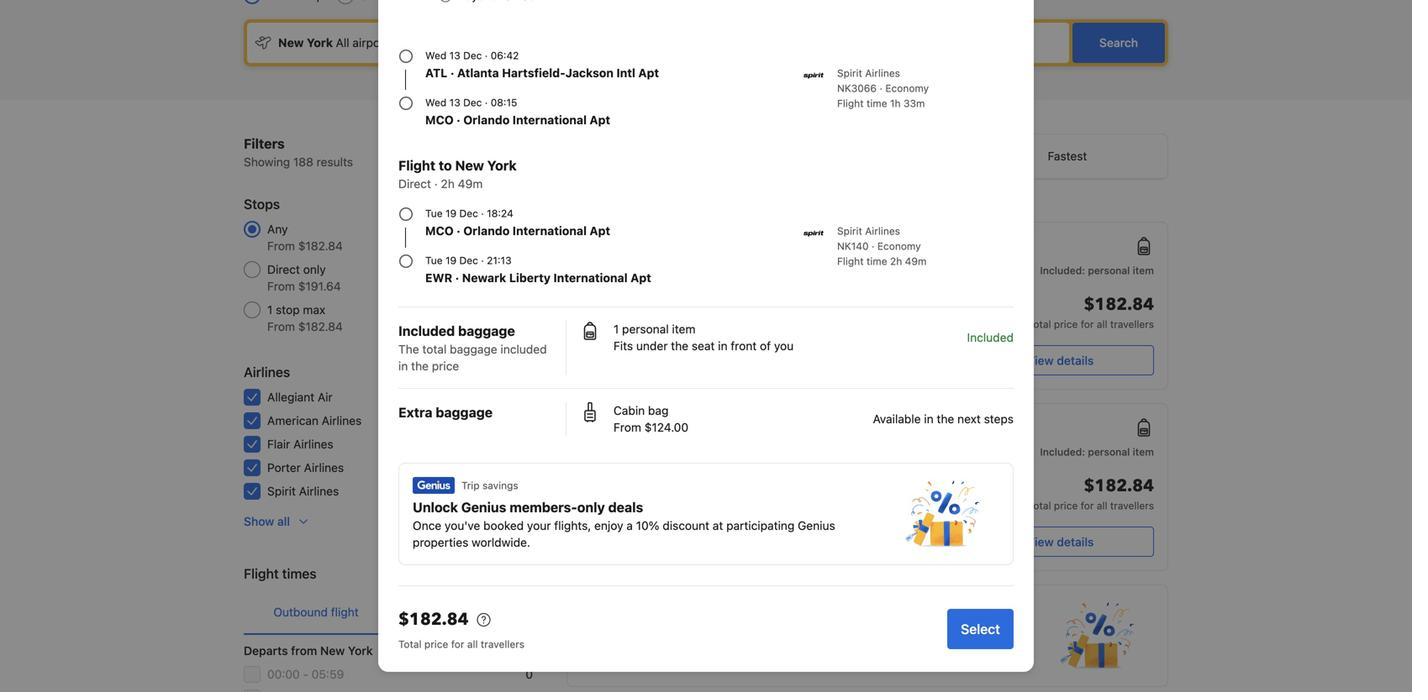 Task type: vqa. For each thing, say whether or not it's contained in the screenshot.
the topmost 9h
no



Task type: describe. For each thing, give the bounding box(es) containing it.
select
[[961, 622, 1000, 638]]

2 vertical spatial in
[[924, 412, 934, 426]]

18:24 inside 18:24 mco . 19 dec
[[634, 315, 672, 331]]

total price for all travellers
[[398, 639, 524, 651]]

under
[[636, 339, 668, 353]]

spirit airlines image
[[804, 66, 824, 86]]

in inside 1 personal item fits under the seat in front of you
[[718, 339, 727, 353]]

· inside "flight to new york direct · 2h 49m"
[[434, 177, 438, 191]]

1 stop max from $182.84
[[267, 303, 343, 334]]

discount inside once you've booked your flights, enjoy a 10% discount at participating genius properties worldwide.
[[831, 641, 878, 655]]

available
[[873, 412, 921, 426]]

included baggage the total baggage included in the price
[[398, 323, 547, 373]]

40
[[518, 263, 533, 277]]

apt inside tue 19 dec · 18:24 mco · orlando international apt
[[590, 224, 610, 238]]

included
[[500, 343, 547, 356]]

0 horizontal spatial genius
[[461, 500, 506, 516]]

show all button
[[237, 507, 317, 537]]

$182.84 inside the 1 stop max from $182.84
[[298, 320, 343, 334]]

141
[[515, 485, 533, 498]]

06:42
[[491, 50, 519, 61]]

flight times
[[244, 566, 317, 582]]

dec inside wed 13 dec · 06:42 atl · atlanta hartsfield-jackson intl apt
[[463, 50, 482, 61]]

mco inside wed 13 dec · 08:15 mco · orlando international apt
[[425, 113, 454, 127]]

from inside 'direct only from $191.64'
[[267, 279, 295, 293]]

1 for 1 personal item fits under the seat in front of you
[[614, 322, 619, 336]]

included: personal item for 20:39
[[1040, 446, 1154, 458]]

05m
[[785, 238, 806, 250]]

08:15 for 08:15 mco . 13 dec
[[901, 238, 939, 254]]

view for 18:24
[[1027, 354, 1054, 368]]

worldwide. inside once you've booked your flights, enjoy a 10% discount at participating genius properties worldwide.
[[640, 658, 698, 672]]

spirit airlines nk140 · economy flight time 2h 49m
[[837, 225, 927, 267]]

1 personal item fits under the seat in front of you
[[614, 322, 794, 353]]

deals
[[608, 500, 643, 516]]

20:39 mco . 19 dec
[[634, 496, 700, 528]]

direct inside 'direct only from $191.64'
[[267, 263, 300, 277]]

genius inside once you've booked your flights, enjoy a 10% discount at participating genius properties worldwide.
[[966, 641, 1003, 655]]

dec inside tue 19 dec · 18:24 mco · orlando international apt
[[459, 208, 478, 219]]

dec inside 08:15 mco . 13 dec
[[920, 258, 939, 270]]

filters showing 188 results
[[244, 136, 353, 169]]

total
[[422, 343, 447, 356]]

only inside "unlock genius members-only deals once you've booked your flights, enjoy a 10% discount at participating genius properties worldwide."
[[577, 500, 605, 516]]

19 for ewr
[[445, 255, 457, 266]]

$182.84 total price for all travellers for 18:24
[[1028, 293, 1154, 330]]

your inside once you've booked your flights, enjoy a 10% discount at participating genius properties worldwide.
[[695, 641, 719, 655]]

. for 08:15
[[900, 255, 903, 266]]

22:10
[[634, 420, 671, 436]]

item inside 1 personal item fits under the seat in front of you
[[672, 322, 696, 336]]

21:13
[[487, 255, 512, 266]]

flight inside spirit airlines nk3066 · economy flight time 1h 33m
[[837, 97, 864, 109]]

2h inside "flight to new york direct · 2h 49m"
[[441, 177, 455, 191]]

atl
[[425, 66, 447, 80]]

00:00 - 05:59
[[267, 668, 344, 682]]

2 vertical spatial travellers
[[481, 639, 524, 651]]

the
[[398, 343, 419, 356]]

only inside 'direct only from $191.64'
[[303, 263, 326, 277]]

show
[[244, 515, 274, 529]]

extra baggage
[[398, 405, 493, 421]]

nk3066
[[837, 82, 877, 94]]

time for orlando international apt
[[867, 256, 887, 267]]

jackson
[[565, 66, 614, 80]]

newark
[[462, 271, 506, 285]]

wed for mco
[[425, 97, 447, 108]]

19 for mco
[[445, 208, 457, 219]]

05:59
[[312, 668, 344, 682]]

extra
[[398, 405, 432, 421]]

cabin bag from $124.00
[[614, 404, 688, 435]]

flair airlines
[[267, 437, 333, 451]]

19 for 19 dec
[[906, 516, 917, 528]]

porter
[[267, 461, 301, 475]]

show all
[[244, 515, 290, 529]]

return flight
[[427, 606, 494, 619]]

of
[[760, 339, 771, 353]]

188 for any from $182.84
[[513, 222, 533, 236]]

new for from
[[320, 644, 345, 658]]

participating inside once you've booked your flights, enjoy a 10% discount at participating genius properties worldwide.
[[894, 641, 963, 655]]

1 for 1 stop max from $182.84
[[267, 303, 273, 317]]

view details for 20:39
[[1027, 535, 1094, 549]]

showing
[[244, 155, 290, 169]]

$182.84 region
[[398, 607, 934, 637]]

tue for ewr
[[425, 255, 443, 266]]

$182.84 inside any from $182.84
[[298, 239, 343, 253]]

dec inside 23:30 19 dec
[[920, 516, 939, 528]]

from inside the 1 stop max from $182.84
[[267, 320, 295, 334]]

you
[[774, 339, 794, 353]]

you've inside "unlock genius members-only deals once you've booked your flights, enjoy a 10% discount at participating genius properties worldwide."
[[445, 519, 480, 533]]

19 inside 18:24 mco . 19 dec
[[667, 335, 678, 346]]

view details button for 20:39
[[967, 527, 1154, 557]]

in inside "included baggage the total baggage included in the price"
[[398, 359, 408, 373]]

00:00
[[267, 668, 300, 682]]

10h
[[765, 238, 782, 250]]

york for from
[[348, 644, 373, 658]]

search
[[1099, 36, 1138, 50]]

trip savings
[[461, 480, 518, 492]]

filters
[[244, 136, 285, 152]]

savings
[[482, 480, 518, 492]]

baggage for extra
[[436, 405, 493, 421]]

-
[[303, 668, 308, 682]]

hartsfield-
[[502, 66, 565, 80]]

for for 20:39
[[1081, 500, 1094, 512]]

you've inside once you've booked your flights, enjoy a 10% discount at participating genius properties worldwide.
[[613, 641, 648, 655]]

once you've booked your flights, enjoy a 10% discount at participating genius properties worldwide.
[[581, 641, 1003, 672]]

49m inside "flight to new york direct · 2h 49m"
[[458, 177, 483, 191]]

personal for 18:24
[[1088, 265, 1130, 277]]

$182.84 total price for all travellers for 20:39
[[1028, 475, 1154, 512]]

included: for 18:24
[[1040, 265, 1085, 277]]

mco for 18:24
[[634, 335, 658, 346]]

select button
[[947, 609, 1014, 650]]

flight to new york direct · 2h 49m
[[398, 158, 517, 191]]

apt inside wed 13 dec · 08:15 mco · orlando international apt
[[590, 113, 610, 127]]

1 vertical spatial genius
[[798, 519, 835, 533]]

outbound flight button
[[244, 591, 388, 635]]

fits
[[614, 339, 633, 353]]

stops
[[244, 196, 280, 212]]

personal inside 1 personal item fits under the seat in front of you
[[622, 322, 669, 336]]

tue 19 dec · 18:24 mco · orlando international apt
[[425, 208, 610, 238]]

steps
[[984, 412, 1014, 426]]

spirit for spirit airlines
[[267, 485, 296, 498]]

. for 20:39
[[661, 513, 664, 524]]

outbound flight
[[273, 606, 359, 619]]

allegiant air
[[267, 390, 333, 404]]

tue for mco
[[425, 208, 443, 219]]

08:15 inside wed 13 dec · 08:15 mco · orlando international apt
[[491, 97, 517, 108]]

dec inside tue 19 dec · 21:13 ewr · newark liberty international apt
[[459, 255, 478, 266]]

2 vertical spatial for
[[451, 639, 464, 651]]

at inside once you've booked your flights, enjoy a 10% discount at participating genius properties worldwide.
[[881, 641, 891, 655]]

wed 13 dec · 08:15 mco · orlando international apt
[[425, 97, 610, 127]]

flight inside "flight to new york direct · 2h 49m"
[[398, 158, 435, 174]]

33m
[[904, 97, 925, 109]]

spirit airlines image
[[804, 224, 824, 244]]

front
[[731, 339, 757, 353]]

outbound
[[273, 606, 328, 619]]

20:39
[[634, 496, 674, 512]]

1 vertical spatial baggage
[[450, 343, 497, 356]]

ewr
[[425, 271, 452, 285]]

dec inside wed 13 dec · 08:15 mco · orlando international apt
[[463, 97, 482, 108]]

departs from new york
[[244, 644, 373, 658]]

0
[[526, 668, 533, 682]]

return flight button
[[388, 591, 533, 635]]

spirit for spirit airlines nk140 · economy flight time 2h 49m
[[837, 225, 862, 237]]

unlock genius members-only deals once you've booked your flights, enjoy a 10% discount at participating genius properties worldwide.
[[413, 500, 835, 550]]



Task type: locate. For each thing, give the bounding box(es) containing it.
atlanta
[[457, 66, 499, 80]]

flights, down members-
[[554, 519, 591, 533]]

new inside "flight to new york direct · 2h 49m"
[[455, 158, 484, 174]]

2 horizontal spatial genius
[[966, 641, 1003, 655]]

orlando inside tue 19 dec · 18:24 mco · orlando international apt
[[463, 224, 510, 238]]

· inside spirit airlines nk3066 · economy flight time 1h 33m
[[880, 82, 883, 94]]

in right 'seat'
[[718, 339, 727, 353]]

49m inside spirit airlines nk140 · economy flight time 2h 49m
[[905, 256, 927, 267]]

1 horizontal spatial included
[[967, 331, 1014, 345]]

0 horizontal spatial discount
[[663, 519, 709, 533]]

2 tue from the top
[[425, 255, 443, 266]]

1 vertical spatial included: personal item
[[1040, 446, 1154, 458]]

. for 18:24
[[661, 331, 664, 343]]

tue down "flight to new york direct · 2h 49m"
[[425, 208, 443, 219]]

details
[[1057, 354, 1094, 368], [1057, 535, 1094, 549]]

13 for atl
[[449, 50, 460, 61]]

dec inside 18:24 mco . 19 dec
[[681, 335, 700, 346]]

2 vertical spatial personal
[[1088, 446, 1130, 458]]

flight inside "button"
[[331, 606, 359, 619]]

18:24 up 21:13
[[487, 208, 513, 219]]

international inside wed 13 dec · 08:15 mco · orlando international apt
[[512, 113, 587, 127]]

mco for 20:39
[[634, 516, 658, 528]]

188 down liberty
[[513, 303, 533, 317]]

york right the from
[[348, 644, 373, 658]]

0 horizontal spatial 49m
[[458, 177, 483, 191]]

airlines down porter airlines
[[299, 485, 339, 498]]

booked down $182.84 region
[[651, 641, 692, 655]]

2 time from the top
[[867, 256, 887, 267]]

allegiant
[[267, 390, 314, 404]]

2 vertical spatial genius
[[966, 641, 1003, 655]]

2 flight from the left
[[466, 606, 494, 619]]

1 vertical spatial total
[[1028, 500, 1051, 512]]

from inside cabin bag from $124.00
[[614, 421, 641, 435]]

spirit airlines
[[267, 485, 339, 498]]

2 included: personal item from the top
[[1040, 446, 1154, 458]]

from up stop
[[267, 279, 295, 293]]

1h
[[890, 97, 901, 109]]

1 horizontal spatial booked
[[651, 641, 692, 655]]

10h 05m
[[765, 238, 806, 250]]

1 $182.84 total price for all travellers from the top
[[1028, 293, 1154, 330]]

airlines up 08:15 mco . 13 dec
[[865, 225, 900, 237]]

$191.64
[[298, 279, 341, 293]]

08:15 left next
[[901, 420, 939, 436]]

seat
[[692, 339, 715, 353]]

properties inside "unlock genius members-only deals once you've booked your flights, enjoy a 10% discount at participating genius properties worldwide."
[[413, 536, 468, 550]]

max
[[303, 303, 325, 317]]

spirit up nk140
[[837, 225, 862, 237]]

2 view details from the top
[[1027, 535, 1094, 549]]

0 vertical spatial $182.84 total price for all travellers
[[1028, 293, 1154, 330]]

1 vertical spatial 08:15
[[901, 238, 939, 254]]

travellers for 20:39
[[1110, 500, 1154, 512]]

the left next
[[937, 412, 954, 426]]

included for included baggage the total baggage included in the price
[[398, 323, 455, 339]]

2 vertical spatial baggage
[[436, 405, 493, 421]]

1 horizontal spatial participating
[[894, 641, 963, 655]]

spirit inside spirit airlines nk3066 · economy flight time 1h 33m
[[837, 67, 862, 79]]

new right to
[[455, 158, 484, 174]]

travellers for 18:24
[[1110, 319, 1154, 330]]

0 vertical spatial 10%
[[636, 519, 659, 533]]

item for 18:24
[[1133, 265, 1154, 277]]

1 vertical spatial properties
[[581, 658, 637, 672]]

only
[[303, 263, 326, 277], [577, 500, 605, 516]]

flights, inside once you've booked your flights, enjoy a 10% discount at participating genius properties worldwide.
[[722, 641, 759, 655]]

price inside "included baggage the total baggage included in the price"
[[432, 359, 459, 373]]

0 vertical spatial orlando
[[463, 113, 510, 127]]

2 details from the top
[[1057, 535, 1094, 549]]

mco inside 18:24 mco . 19 dec
[[634, 335, 658, 346]]

1 view details from the top
[[1027, 354, 1094, 368]]

2 vertical spatial 188
[[513, 303, 533, 317]]

the
[[671, 339, 688, 353], [411, 359, 429, 373], [937, 412, 954, 426]]

time for atlanta hartsfield-jackson intl apt
[[867, 97, 887, 109]]

0 horizontal spatial 1
[[267, 303, 273, 317]]

tue inside tue 19 dec · 21:13 ewr · newark liberty international apt
[[425, 255, 443, 266]]

international inside tue 19 dec · 18:24 mco · orlando international apt
[[512, 224, 587, 238]]

airlines for flair airlines
[[293, 437, 333, 451]]

0 vertical spatial included: personal item
[[1040, 265, 1154, 277]]

wed inside wed 13 dec · 08:15 mco · orlando international apt
[[425, 97, 447, 108]]

new for to
[[455, 158, 484, 174]]

1 vertical spatial travellers
[[1110, 500, 1154, 512]]

0 horizontal spatial new
[[320, 644, 345, 658]]

flight left to
[[398, 158, 435, 174]]

0 vertical spatial included:
[[1040, 265, 1085, 277]]

international down hartsfield-
[[512, 113, 587, 127]]

the inside "included baggage the total baggage included in the price"
[[411, 359, 429, 373]]

1 vertical spatial once
[[581, 641, 610, 655]]

included up total
[[398, 323, 455, 339]]

2 orlando from the top
[[463, 224, 510, 238]]

orlando down atlanta
[[463, 113, 510, 127]]

international up tue 19 dec · 21:13 ewr · newark liberty international apt
[[512, 224, 587, 238]]

1 vertical spatial worldwide.
[[640, 658, 698, 672]]

1 vertical spatial 18:24
[[634, 315, 672, 331]]

0 vertical spatial 13
[[449, 50, 460, 61]]

only up $191.64 on the left of the page
[[303, 263, 326, 277]]

tue up ewr
[[425, 255, 443, 266]]

1 horizontal spatial your
[[695, 641, 719, 655]]

available in the next steps
[[873, 412, 1014, 426]]

10% inside "unlock genius members-only deals once you've booked your flights, enjoy a 10% discount at participating genius properties worldwide."
[[636, 519, 659, 533]]

all inside button
[[277, 515, 290, 529]]

1 horizontal spatial flight
[[466, 606, 494, 619]]

1 vertical spatial flights,
[[722, 641, 759, 655]]

1 vertical spatial item
[[672, 322, 696, 336]]

19 left 'seat'
[[667, 335, 678, 346]]

at inside "unlock genius members-only deals once you've booked your flights, enjoy a 10% discount at participating genius properties worldwide."
[[713, 519, 723, 533]]

1 vertical spatial view
[[1027, 535, 1054, 549]]

in right available
[[924, 412, 934, 426]]

wed up atl
[[425, 50, 447, 61]]

international inside tue 19 dec · 21:13 ewr · newark liberty international apt
[[553, 271, 628, 285]]

23:30 19 dec
[[900, 496, 939, 528]]

total for 20:39
[[1028, 500, 1051, 512]]

economy
[[885, 82, 929, 94], [877, 240, 921, 252]]

1 details from the top
[[1057, 354, 1094, 368]]

1 time from the top
[[867, 97, 887, 109]]

included inside "included baggage the total baggage included in the price"
[[398, 323, 455, 339]]

1 vertical spatial time
[[867, 256, 887, 267]]

0 vertical spatial tue
[[425, 208, 443, 219]]

0 horizontal spatial 2h
[[441, 177, 455, 191]]

details for 18:24
[[1057, 354, 1094, 368]]

enjoy inside once you've booked your flights, enjoy a 10% discount at participating genius properties worldwide.
[[762, 641, 791, 655]]

1 flight from the left
[[331, 606, 359, 619]]

mco inside 08:15 mco . 13 dec
[[874, 258, 898, 270]]

nk140
[[837, 240, 869, 252]]

19 inside 20:39 mco . 19 dec
[[667, 516, 678, 528]]

fastest button
[[967, 134, 1167, 178]]

search button
[[1072, 23, 1165, 63]]

return
[[427, 606, 463, 619]]

. inside 18:24 mco . 19 dec
[[661, 331, 664, 343]]

1 vertical spatial included:
[[1040, 446, 1085, 458]]

1 horizontal spatial 2h
[[890, 256, 902, 267]]

0 vertical spatial the
[[671, 339, 688, 353]]

the inside 1 personal item fits under the seat in front of you
[[671, 339, 688, 353]]

baggage for included
[[458, 323, 515, 339]]

orlando for tue 19 dec · 18:24 mco · orlando international apt
[[463, 224, 510, 238]]

1 vertical spatial 1
[[614, 322, 619, 336]]

any from $182.84
[[267, 222, 343, 253]]

apt right intl
[[638, 66, 659, 80]]

participating inside "unlock genius members-only deals once you've booked your flights, enjoy a 10% discount at participating genius properties worldwide."
[[726, 519, 795, 533]]

from
[[267, 239, 295, 253], [267, 279, 295, 293], [267, 320, 295, 334], [614, 421, 641, 435]]

booked inside once you've booked your flights, enjoy a 10% discount at participating genius properties worldwide.
[[651, 641, 692, 655]]

188
[[293, 155, 313, 169], [513, 222, 533, 236], [513, 303, 533, 317]]

orlando up 21:13
[[463, 224, 510, 238]]

1 orlando from the top
[[463, 113, 510, 127]]

included up steps
[[967, 331, 1014, 345]]

apt down the 'jackson'
[[590, 113, 610, 127]]

2 vertical spatial the
[[937, 412, 954, 426]]

0 vertical spatial booked
[[483, 519, 524, 533]]

york inside "flight to new york direct · 2h 49m"
[[487, 158, 517, 174]]

flight right return
[[466, 606, 494, 619]]

1 horizontal spatial 49m
[[905, 256, 927, 267]]

tab list
[[244, 591, 533, 636]]

08:15 down atlanta
[[491, 97, 517, 108]]

apt inside wed 13 dec · 06:42 atl · atlanta hartsfield-jackson intl apt
[[638, 66, 659, 80]]

49m
[[458, 177, 483, 191], [905, 256, 927, 267]]

1 inside the 1 stop max from $182.84
[[267, 303, 273, 317]]

1 included: from the top
[[1040, 265, 1085, 277]]

tab list containing outbound flight
[[244, 591, 533, 636]]

any
[[267, 222, 288, 236]]

departs
[[244, 644, 288, 658]]

.
[[900, 255, 903, 266], [661, 331, 664, 343], [661, 513, 664, 524]]

economy up 33m
[[885, 82, 929, 94]]

your down members-
[[527, 519, 551, 533]]

1 tue from the top
[[425, 208, 443, 219]]

apt
[[638, 66, 659, 80], [590, 113, 610, 127], [590, 224, 610, 238], [631, 271, 651, 285]]

only left "deals"
[[577, 500, 605, 516]]

15
[[520, 461, 533, 475]]

view details for 18:24
[[1027, 354, 1094, 368]]

international for tue 19 dec · 18:24 mco · orlando international apt
[[512, 224, 587, 238]]

dec
[[463, 50, 482, 61], [463, 97, 482, 108], [459, 208, 478, 219], [459, 255, 478, 266], [920, 258, 939, 270], [681, 335, 700, 346], [681, 516, 700, 528], [920, 516, 939, 528]]

airlines down 'american airlines'
[[293, 437, 333, 451]]

from
[[291, 644, 317, 658]]

1 vertical spatial wed
[[425, 97, 447, 108]]

1 horizontal spatial genius
[[798, 519, 835, 533]]

economy right nk140
[[877, 240, 921, 252]]

international right liberty
[[553, 271, 628, 285]]

2 vertical spatial international
[[553, 271, 628, 285]]

baggage right the extra
[[436, 405, 493, 421]]

direct inside "flight to new york direct · 2h 49m"
[[398, 177, 431, 191]]

· inside spirit airlines nk140 · economy flight time 2h 49m
[[872, 240, 875, 252]]

08:15 right nk140
[[901, 238, 939, 254]]

2 view details button from the top
[[967, 527, 1154, 557]]

19 down 20:39
[[667, 516, 678, 528]]

the down the the
[[411, 359, 429, 373]]

york
[[487, 158, 517, 174], [348, 644, 373, 658]]

apt up 18:24 mco . 19 dec in the left of the page
[[631, 271, 651, 285]]

time left 1h
[[867, 97, 887, 109]]

spirit up nk3066
[[837, 67, 862, 79]]

booked down 141
[[483, 519, 524, 533]]

2h inside spirit airlines nk140 · economy flight time 2h 49m
[[890, 256, 902, 267]]

0 vertical spatial 2h
[[441, 177, 455, 191]]

airlines up the allegiant
[[244, 364, 290, 380]]

you've down unlock
[[445, 519, 480, 533]]

0 horizontal spatial you've
[[445, 519, 480, 533]]

new up 05:59
[[320, 644, 345, 658]]

0 horizontal spatial booked
[[483, 519, 524, 533]]

23:30
[[900, 496, 939, 512]]

. inside 08:15 mco . 13 dec
[[900, 255, 903, 266]]

total for 18:24
[[1028, 319, 1051, 330]]

spirit down porter
[[267, 485, 296, 498]]

baggage up included
[[458, 323, 515, 339]]

0 horizontal spatial in
[[398, 359, 408, 373]]

08:15
[[491, 97, 517, 108], [901, 238, 939, 254], [901, 420, 939, 436]]

0 vertical spatial flights,
[[554, 519, 591, 533]]

personal for 20:39
[[1088, 446, 1130, 458]]

mco for 08:15
[[874, 258, 898, 270]]

tue
[[425, 208, 443, 219], [425, 255, 443, 266]]

york for to
[[487, 158, 517, 174]]

airlines for porter airlines
[[304, 461, 344, 475]]

0 horizontal spatial a
[[626, 519, 633, 533]]

direct
[[398, 177, 431, 191], [267, 263, 300, 277], [773, 337, 802, 349], [773, 519, 802, 530]]

13 inside wed 13 dec · 06:42 atl · atlanta hartsfield-jackson intl apt
[[449, 50, 460, 61]]

flight for return flight
[[466, 606, 494, 619]]

included for included
[[967, 331, 1014, 345]]

flights, down $182.84 region
[[722, 641, 759, 655]]

worldwide. down $182.84 region
[[640, 658, 698, 672]]

2 vertical spatial total
[[398, 639, 422, 651]]

included: for 20:39
[[1040, 446, 1085, 458]]

travellers
[[1110, 319, 1154, 330], [1110, 500, 1154, 512], [481, 639, 524, 651]]

from down any on the left
[[267, 239, 295, 253]]

0 vertical spatial wed
[[425, 50, 447, 61]]

0 vertical spatial york
[[487, 158, 517, 174]]

intl
[[616, 66, 635, 80]]

worldwide. down members-
[[472, 536, 530, 550]]

time inside spirit airlines nk140 · economy flight time 2h 49m
[[867, 256, 887, 267]]

genius
[[461, 500, 506, 516], [798, 519, 835, 533], [966, 641, 1003, 655]]

19 inside tue 19 dec · 21:13 ewr · newark liberty international apt
[[445, 255, 457, 266]]

spirit airlines nk3066 · economy flight time 1h 33m
[[837, 67, 929, 109]]

0 vertical spatial details
[[1057, 354, 1094, 368]]

0 vertical spatial total
[[1028, 319, 1051, 330]]

0 vertical spatial genius
[[461, 500, 506, 516]]

view
[[1027, 354, 1054, 368], [1027, 535, 1054, 549]]

a inside once you've booked your flights, enjoy a 10% discount at participating genius properties worldwide.
[[795, 641, 801, 655]]

18:24 up under
[[634, 315, 672, 331]]

item for 20:39
[[1133, 446, 1154, 458]]

spirit for spirit airlines nk3066 · economy flight time 1h 33m
[[837, 67, 862, 79]]

1 up fits
[[614, 322, 619, 336]]

1 horizontal spatial flights,
[[722, 641, 759, 655]]

2 vertical spatial 13
[[906, 258, 917, 270]]

baggage right total
[[450, 343, 497, 356]]

bag
[[648, 404, 669, 418]]

once down unlock
[[413, 519, 441, 533]]

flight right outbound
[[331, 606, 359, 619]]

0 vertical spatial baggage
[[458, 323, 515, 339]]

baggage
[[458, 323, 515, 339], [450, 343, 497, 356], [436, 405, 493, 421]]

once down $182.84 region
[[581, 641, 610, 655]]

airlines up nk3066
[[865, 67, 900, 79]]

0 vertical spatial at
[[713, 519, 723, 533]]

item
[[1133, 265, 1154, 277], [672, 322, 696, 336], [1133, 446, 1154, 458]]

188 inside filters showing 188 results
[[293, 155, 313, 169]]

unlock
[[413, 500, 458, 516]]

18:24 inside tue 19 dec · 18:24 mco · orlando international apt
[[487, 208, 513, 219]]

1 vertical spatial only
[[577, 500, 605, 516]]

wed inside wed 13 dec · 06:42 atl · atlanta hartsfield-jackson intl apt
[[425, 50, 447, 61]]

american
[[267, 414, 318, 428]]

0 vertical spatial view details button
[[967, 345, 1154, 376]]

18:24 mco . 19 dec
[[634, 315, 700, 346]]

participating
[[726, 519, 795, 533], [894, 641, 963, 655]]

19 up ewr
[[445, 255, 457, 266]]

mco inside 20:39 mco . 19 dec
[[634, 516, 658, 528]]

1 inside 1 personal item fits under the seat in front of you
[[614, 322, 619, 336]]

for for 18:24
[[1081, 319, 1094, 330]]

international
[[512, 113, 587, 127], [512, 224, 587, 238], [553, 271, 628, 285]]

flight inside button
[[466, 606, 494, 619]]

188 for 1 stop max from $182.84
[[513, 303, 533, 317]]

trip
[[461, 480, 480, 492]]

air
[[318, 390, 333, 404]]

discount inside "unlock genius members-only deals once you've booked your flights, enjoy a 10% discount at participating genius properties worldwide."
[[663, 519, 709, 533]]

dec inside 20:39 mco . 19 dec
[[681, 516, 700, 528]]

booked
[[483, 519, 524, 533], [651, 641, 692, 655]]

enjoy
[[594, 519, 623, 533], [762, 641, 791, 655]]

flight inside spirit airlines nk140 · economy flight time 2h 49m
[[837, 256, 864, 267]]

international for wed 13 dec · 08:15 mco · orlando international apt
[[512, 113, 587, 127]]

cabin
[[614, 404, 645, 418]]

0 vertical spatial personal
[[1088, 265, 1130, 277]]

1 horizontal spatial at
[[881, 641, 891, 655]]

airlines for spirit airlines nk140 · economy flight time 2h 49m
[[865, 225, 900, 237]]

flight left times on the left of the page
[[244, 566, 279, 582]]

1 vertical spatial discount
[[831, 641, 878, 655]]

1 vertical spatial at
[[881, 641, 891, 655]]

188 left the results
[[293, 155, 313, 169]]

york down wed 13 dec · 08:15 mco · orlando international apt
[[487, 158, 517, 174]]

booked inside "unlock genius members-only deals once you've booked your flights, enjoy a 10% discount at participating genius properties worldwide."
[[483, 519, 524, 533]]

13 for mco
[[449, 97, 460, 108]]

19 inside 23:30 19 dec
[[906, 516, 917, 528]]

from inside any from $182.84
[[267, 239, 295, 253]]

mco inside tue 19 dec · 18:24 mco · orlando international apt
[[425, 224, 454, 238]]

airlines inside spirit airlines nk3066 · economy flight time 1h 33m
[[865, 67, 900, 79]]

properties inside once you've booked your flights, enjoy a 10% discount at participating genius properties worldwide.
[[581, 658, 637, 672]]

1 vertical spatial 10%
[[804, 641, 828, 655]]

details for 20:39
[[1057, 535, 1094, 549]]

direct only from $191.64
[[267, 263, 341, 293]]

0 horizontal spatial york
[[348, 644, 373, 658]]

2 $182.84 total price for all travellers from the top
[[1028, 475, 1154, 512]]

enjoy inside "unlock genius members-only deals once you've booked your flights, enjoy a 10% discount at participating genius properties worldwide."
[[594, 519, 623, 533]]

once inside once you've booked your flights, enjoy a 10% discount at participating genius properties worldwide.
[[581, 641, 610, 655]]

airlines inside spirit airlines nk140 · economy flight time 2h 49m
[[865, 225, 900, 237]]

1
[[267, 303, 273, 317], [614, 322, 619, 336]]

stop
[[276, 303, 300, 317]]

2 included: from the top
[[1040, 446, 1085, 458]]

airlines for american airlines
[[322, 414, 362, 428]]

$182.84 total price for all travellers
[[1028, 293, 1154, 330], [1028, 475, 1154, 512]]

tue inside tue 19 dec · 18:24 mco · orlando international apt
[[425, 208, 443, 219]]

apt up tue 19 dec · 21:13 ewr · newark liberty international apt
[[590, 224, 610, 238]]

2 vertical spatial spirit
[[267, 485, 296, 498]]

0 horizontal spatial included
[[398, 323, 455, 339]]

apt inside tue 19 dec · 21:13 ewr · newark liberty international apt
[[631, 271, 651, 285]]

flights, inside "unlock genius members-only deals once you've booked your flights, enjoy a 10% discount at participating genius properties worldwide."
[[554, 519, 591, 533]]

1 included: personal item from the top
[[1040, 265, 1154, 277]]

wed for atl
[[425, 50, 447, 61]]

total
[[1028, 319, 1051, 330], [1028, 500, 1051, 512], [398, 639, 422, 651]]

porter airlines
[[267, 461, 344, 475]]

genius image
[[413, 477, 455, 494], [413, 477, 455, 494], [905, 481, 979, 548], [1060, 603, 1134, 670]]

properties down unlock
[[413, 536, 468, 550]]

1 vertical spatial economy
[[877, 240, 921, 252]]

wed 13 dec · 06:42 atl · atlanta hartsfield-jackson intl apt
[[425, 50, 659, 80]]

all
[[1097, 319, 1107, 330], [1097, 500, 1107, 512], [277, 515, 290, 529], [467, 639, 478, 651]]

time inside spirit airlines nk3066 · economy flight time 1h 33m
[[867, 97, 887, 109]]

1 horizontal spatial in
[[718, 339, 727, 353]]

0 vertical spatial in
[[718, 339, 727, 353]]

time down nk140
[[867, 256, 887, 267]]

0 vertical spatial 08:15
[[491, 97, 517, 108]]

0 vertical spatial a
[[626, 519, 633, 533]]

1 vertical spatial your
[[695, 641, 719, 655]]

from down stop
[[267, 320, 295, 334]]

airlines for spirit airlines nk3066 · economy flight time 1h 33m
[[865, 67, 900, 79]]

1 vertical spatial $182.84 total price for all travellers
[[1028, 475, 1154, 512]]

flight down nk3066
[[837, 97, 864, 109]]

airlines for spirit airlines
[[299, 485, 339, 498]]

new
[[455, 158, 484, 174], [320, 644, 345, 658]]

1 vertical spatial york
[[348, 644, 373, 658]]

2 wed from the top
[[425, 97, 447, 108]]

2 view from the top
[[1027, 535, 1054, 549]]

you've down $182.84 region
[[613, 641, 648, 655]]

0 vertical spatial .
[[900, 255, 903, 266]]

orlando inside wed 13 dec · 08:15 mco · orlando international apt
[[463, 113, 510, 127]]

american airlines
[[267, 414, 362, 428]]

19 down the "23:30"
[[906, 516, 917, 528]]

included: personal item for 18:24
[[1040, 265, 1154, 277]]

flight for outbound flight
[[331, 606, 359, 619]]

1 horizontal spatial discount
[[831, 641, 878, 655]]

the left 'seat'
[[671, 339, 688, 353]]

1 vertical spatial in
[[398, 359, 408, 373]]

1 vertical spatial the
[[411, 359, 429, 373]]

wed down atl
[[425, 97, 447, 108]]

13 inside 08:15 mco . 13 dec
[[906, 258, 917, 270]]

0 vertical spatial spirit
[[837, 67, 862, 79]]

once inside "unlock genius members-only deals once you've booked your flights, enjoy a 10% discount at participating genius properties worldwide."
[[413, 519, 441, 533]]

a inside "unlock genius members-only deals once you've booked your flights, enjoy a 10% discount at participating genius properties worldwide."
[[626, 519, 633, 533]]

economy inside spirit airlines nk3066 · economy flight time 1h 33m
[[885, 82, 929, 94]]

08:15 for 08:15
[[901, 420, 939, 436]]

188 up 40 at top
[[513, 222, 533, 236]]

0 vertical spatial properties
[[413, 536, 468, 550]]

economy inside spirit airlines nk140 · economy flight time 2h 49m
[[877, 240, 921, 252]]

1 vertical spatial view details
[[1027, 535, 1094, 549]]

0 vertical spatial 18:24
[[487, 208, 513, 219]]

2h
[[441, 177, 455, 191], [890, 256, 902, 267]]

10% inside once you've booked your flights, enjoy a 10% discount at participating genius properties worldwide.
[[804, 641, 828, 655]]

1 left stop
[[267, 303, 273, 317]]

1 vertical spatial 2h
[[890, 256, 902, 267]]

view details button for 18:24
[[967, 345, 1154, 376]]

economy for atlanta hartsfield-jackson intl apt
[[885, 82, 929, 94]]

1 horizontal spatial the
[[671, 339, 688, 353]]

1 view details button from the top
[[967, 345, 1154, 376]]

members-
[[510, 500, 577, 516]]

included:
[[1040, 265, 1085, 277], [1040, 446, 1085, 458]]

$182.84 inside region
[[398, 609, 469, 632]]

0 vertical spatial item
[[1133, 265, 1154, 277]]

from down cabin
[[614, 421, 641, 435]]

1 horizontal spatial a
[[795, 641, 801, 655]]

10%
[[636, 519, 659, 533], [804, 641, 828, 655]]

airlines up spirit airlines
[[304, 461, 344, 475]]

0 vertical spatial international
[[512, 113, 587, 127]]

in
[[718, 339, 727, 353], [398, 359, 408, 373], [924, 412, 934, 426]]

your inside "unlock genius members-only deals once you've booked your flights, enjoy a 10% discount at participating genius properties worldwide."
[[527, 519, 551, 533]]

wed
[[425, 50, 447, 61], [425, 97, 447, 108]]

19 down "flight to new york direct · 2h 49m"
[[445, 208, 457, 219]]

tue 19 dec · 21:13 ewr · newark liberty international apt
[[425, 255, 651, 285]]

1 vertical spatial new
[[320, 644, 345, 658]]

in down the the
[[398, 359, 408, 373]]

flight down nk140
[[837, 256, 864, 267]]

next
[[957, 412, 981, 426]]

properties
[[413, 536, 468, 550], [581, 658, 637, 672]]

0 horizontal spatial flights,
[[554, 519, 591, 533]]

flair
[[267, 437, 290, 451]]

your down $182.84 region
[[695, 641, 719, 655]]

08:15 inside 08:15 mco . 13 dec
[[901, 238, 939, 254]]

fastest
[[1048, 149, 1087, 163]]

13 inside wed 13 dec · 08:15 mco · orlando international apt
[[449, 97, 460, 108]]

airlines down air
[[322, 414, 362, 428]]

2 vertical spatial item
[[1133, 446, 1154, 458]]

view for 20:39
[[1027, 535, 1054, 549]]

liberty
[[509, 271, 551, 285]]

0 vertical spatial 188
[[293, 155, 313, 169]]

1 view from the top
[[1027, 354, 1054, 368]]

18:24
[[487, 208, 513, 219], [634, 315, 672, 331]]

0 horizontal spatial properties
[[413, 536, 468, 550]]

orlando for wed 13 dec · 08:15 mco · orlando international apt
[[463, 113, 510, 127]]

1 horizontal spatial 10%
[[804, 641, 828, 655]]

worldwide. inside "unlock genius members-only deals once you've booked your flights, enjoy a 10% discount at participating genius properties worldwide."
[[472, 536, 530, 550]]

properties down $182.84 region
[[581, 658, 637, 672]]

a
[[626, 519, 633, 533], [795, 641, 801, 655]]

0 horizontal spatial only
[[303, 263, 326, 277]]

economy for orlando international apt
[[877, 240, 921, 252]]

19 inside tue 19 dec · 18:24 mco · orlando international apt
[[445, 208, 457, 219]]

view details button
[[967, 345, 1154, 376], [967, 527, 1154, 557]]

1 wed from the top
[[425, 50, 447, 61]]

spirit inside spirit airlines nk140 · economy flight time 2h 49m
[[837, 225, 862, 237]]

$182.84
[[298, 239, 343, 253], [1084, 293, 1154, 316], [298, 320, 343, 334], [1084, 475, 1154, 498], [398, 609, 469, 632]]



